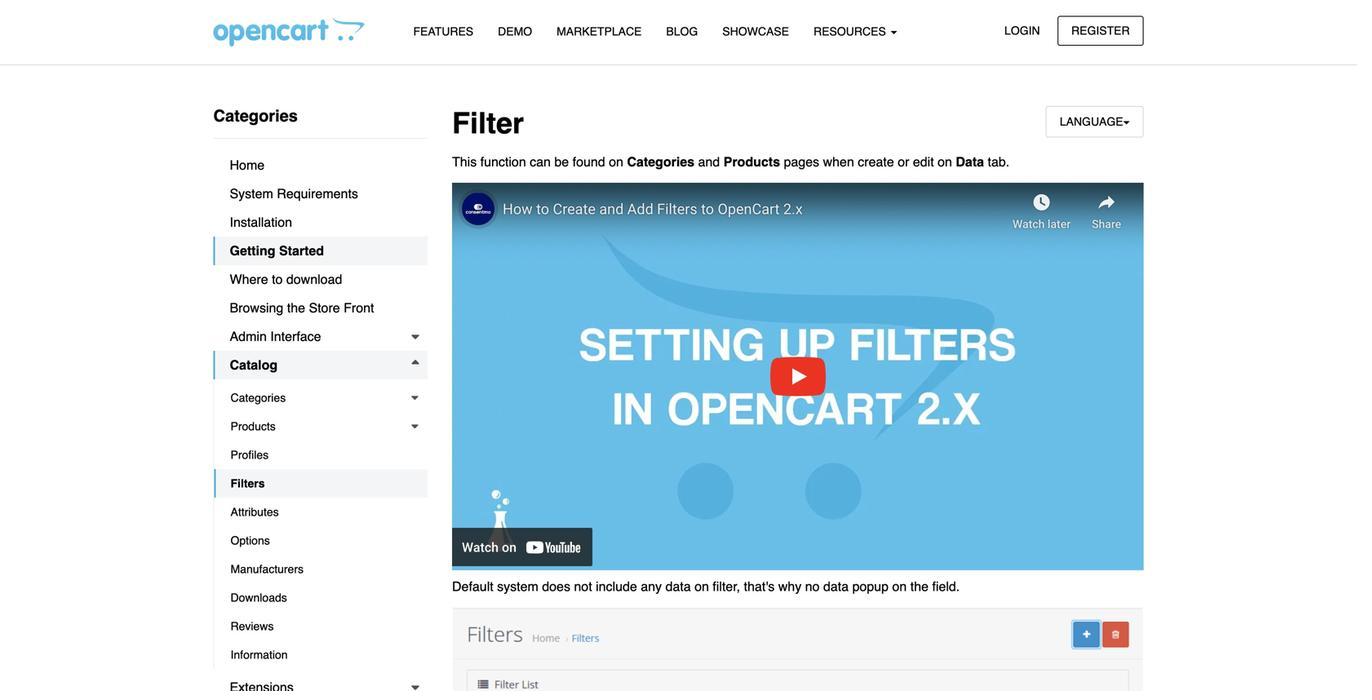 Task type: describe. For each thing, give the bounding box(es) containing it.
admin interface link
[[213, 322, 428, 351]]

admin interface
[[230, 329, 321, 344]]

filters
[[231, 477, 265, 490]]

to
[[272, 272, 283, 287]]

information
[[231, 648, 288, 661]]

when
[[823, 154, 854, 169]]

home link
[[213, 151, 428, 180]]

demo
[[498, 25, 532, 38]]

function
[[480, 154, 526, 169]]

categories link
[[214, 384, 428, 412]]

attributes link
[[214, 498, 428, 526]]

blog
[[666, 25, 698, 38]]

browsing the store front
[[230, 300, 374, 315]]

opencart - open source shopping cart solution image
[[213, 17, 364, 47]]

1 vertical spatial the
[[910, 579, 929, 594]]

installation link
[[213, 208, 428, 237]]

profiles
[[231, 448, 269, 461]]

pages
[[784, 154, 819, 169]]

popup
[[852, 579, 889, 594]]

edit
[[913, 154, 934, 169]]

any
[[641, 579, 662, 594]]

default
[[452, 579, 493, 594]]

system requirements link
[[213, 180, 428, 208]]

system requirements
[[230, 186, 358, 201]]

options link
[[214, 526, 428, 555]]

system
[[230, 186, 273, 201]]

browsing
[[230, 300, 283, 315]]

categories inside 'link'
[[231, 391, 286, 404]]

browsing the store front link
[[213, 294, 428, 322]]

system
[[497, 579, 538, 594]]

manufacturers link
[[214, 555, 428, 583]]

getting
[[230, 243, 275, 258]]

login link
[[991, 16, 1054, 46]]

store
[[309, 300, 340, 315]]

create
[[858, 154, 894, 169]]

resources
[[814, 25, 889, 38]]

not
[[574, 579, 592, 594]]

be
[[554, 154, 569, 169]]

catalog link
[[213, 351, 428, 379]]

0 vertical spatial categories
[[213, 106, 298, 125]]

filter list image
[[452, 607, 1144, 691]]

admin
[[230, 329, 267, 344]]

resources link
[[801, 17, 910, 46]]

or
[[898, 154, 909, 169]]

where to download
[[230, 272, 342, 287]]

can
[[530, 154, 551, 169]]

started
[[279, 243, 324, 258]]



Task type: locate. For each thing, give the bounding box(es) containing it.
requirements
[[277, 186, 358, 201]]

front
[[344, 300, 374, 315]]

and
[[698, 154, 720, 169]]

categories down catalog
[[231, 391, 286, 404]]

getting started
[[230, 243, 324, 258]]

where
[[230, 272, 268, 287]]

on right found
[[609, 154, 623, 169]]

0 horizontal spatial the
[[287, 300, 305, 315]]

features link
[[401, 17, 486, 46]]

0 horizontal spatial data
[[665, 579, 691, 594]]

data
[[665, 579, 691, 594], [823, 579, 849, 594]]

1 data from the left
[[665, 579, 691, 594]]

options
[[231, 534, 270, 547]]

this function can be found on categories and products pages when create or edit on data tab.
[[452, 154, 1010, 169]]

profiles link
[[214, 441, 428, 469]]

demo link
[[486, 17, 544, 46]]

data right any
[[665, 579, 691, 594]]

why
[[778, 579, 802, 594]]

showcase link
[[710, 17, 801, 46]]

categories
[[213, 106, 298, 125], [627, 154, 695, 169], [231, 391, 286, 404]]

products right and at the top right
[[724, 154, 780, 169]]

language button
[[1046, 106, 1144, 137]]

1 vertical spatial categories
[[627, 154, 695, 169]]

the
[[287, 300, 305, 315], [910, 579, 929, 594]]

register
[[1071, 24, 1130, 37]]

2 vertical spatial categories
[[231, 391, 286, 404]]

manufacturers
[[231, 563, 304, 576]]

field.
[[932, 579, 960, 594]]

0 horizontal spatial products
[[231, 420, 276, 433]]

does
[[542, 579, 570, 594]]

that's
[[744, 579, 775, 594]]

the left store
[[287, 300, 305, 315]]

filter
[[452, 106, 524, 140]]

filters link
[[214, 469, 428, 498]]

data
[[956, 154, 984, 169]]

on right popup
[[892, 579, 907, 594]]

the left field.
[[910, 579, 929, 594]]

blog link
[[654, 17, 710, 46]]

categories up "home"
[[213, 106, 298, 125]]

data right the no
[[823, 579, 849, 594]]

register link
[[1058, 16, 1144, 46]]

downloads
[[231, 591, 287, 604]]

showcase
[[722, 25, 789, 38]]

filter,
[[713, 579, 740, 594]]

products
[[724, 154, 780, 169], [231, 420, 276, 433]]

on right edit
[[938, 154, 952, 169]]

0 vertical spatial products
[[724, 154, 780, 169]]

this
[[452, 154, 477, 169]]

tab.
[[988, 154, 1010, 169]]

found
[[573, 154, 605, 169]]

include
[[596, 579, 637, 594]]

catalog
[[230, 357, 278, 373]]

marketplace
[[557, 25, 642, 38]]

categories left and at the top right
[[627, 154, 695, 169]]

products up profiles
[[231, 420, 276, 433]]

no
[[805, 579, 820, 594]]

marketplace link
[[544, 17, 654, 46]]

reviews link
[[214, 612, 428, 641]]

interface
[[270, 329, 321, 344]]

installation
[[230, 215, 292, 230]]

on left filter,
[[695, 579, 709, 594]]

1 horizontal spatial the
[[910, 579, 929, 594]]

1 horizontal spatial products
[[724, 154, 780, 169]]

features
[[413, 25, 473, 38]]

where to download link
[[213, 265, 428, 294]]

attributes
[[231, 506, 279, 519]]

0 vertical spatial the
[[287, 300, 305, 315]]

download
[[286, 272, 342, 287]]

getting started link
[[213, 237, 428, 265]]

login
[[1004, 24, 1040, 37]]

1 horizontal spatial data
[[823, 579, 849, 594]]

1 vertical spatial products
[[231, 420, 276, 433]]

information link
[[214, 641, 428, 669]]

on
[[609, 154, 623, 169], [938, 154, 952, 169], [695, 579, 709, 594], [892, 579, 907, 594]]

language
[[1060, 115, 1123, 128]]

downloads link
[[214, 583, 428, 612]]

reviews
[[231, 620, 274, 633]]

products link
[[214, 412, 428, 441]]

default system does not include any data on filter, that's why no data popup on the field.
[[452, 579, 960, 594]]

2 data from the left
[[823, 579, 849, 594]]

home
[[230, 157, 265, 173]]



Task type: vqa. For each thing, say whether or not it's contained in the screenshot.
Reviews 'link'
yes



